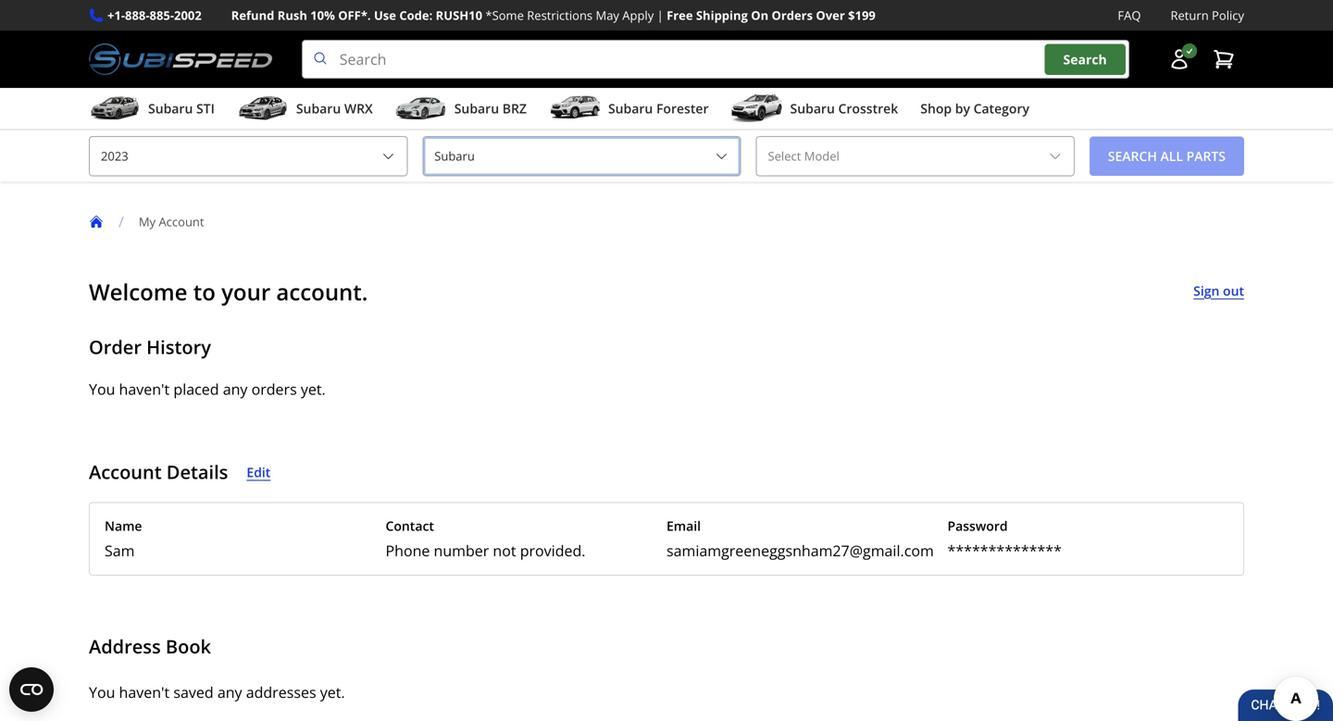 Task type: describe. For each thing, give the bounding box(es) containing it.
email samiamgreeneggsnham27@gmail.com
[[667, 517, 935, 561]]

by
[[956, 100, 971, 117]]

subispeed logo image
[[89, 40, 272, 79]]

sam
[[105, 541, 135, 561]]

order history
[[89, 334, 211, 360]]

return policy link
[[1171, 6, 1245, 25]]

shop by category button
[[921, 92, 1030, 129]]

orders
[[252, 379, 297, 399]]

address book
[[89, 634, 211, 660]]

subaru for subaru brz
[[455, 100, 499, 117]]

a subaru wrx thumbnail image image
[[237, 95, 289, 122]]

select make image
[[715, 149, 730, 164]]

+1-
[[107, 7, 125, 24]]

welcome to your account.
[[89, 277, 368, 307]]

provided.
[[520, 541, 586, 561]]

*some
[[486, 7, 524, 24]]

account.
[[276, 277, 368, 307]]

a subaru sti thumbnail image image
[[89, 95, 141, 122]]

select year image
[[381, 149, 396, 164]]

name
[[105, 517, 142, 535]]

over
[[817, 7, 846, 24]]

+1-888-885-2002
[[107, 7, 202, 24]]

you haven't saved any addresses yet.
[[89, 683, 345, 703]]

name sam
[[105, 517, 142, 561]]

refund
[[231, 7, 275, 24]]

rush
[[278, 7, 307, 24]]

yet. for address book
[[320, 683, 345, 703]]

subaru brz button
[[395, 92, 527, 129]]

faq link
[[1119, 6, 1142, 25]]

number
[[434, 541, 489, 561]]

sign out
[[1194, 282, 1245, 300]]

|
[[657, 7, 664, 24]]

2002
[[174, 7, 202, 24]]

rush10
[[436, 7, 483, 24]]

orders
[[772, 7, 813, 24]]

use
[[374, 7, 396, 24]]

password **************
[[948, 517, 1062, 561]]

a subaru crosstrek thumbnail image image
[[731, 95, 783, 122]]

shipping
[[697, 7, 748, 24]]

my account link
[[139, 214, 219, 230]]

details
[[167, 460, 228, 485]]

+1-888-885-2002 link
[[107, 6, 202, 25]]

brz
[[503, 100, 527, 117]]

subaru for subaru wrx
[[296, 100, 341, 117]]

subaru forester
[[609, 100, 709, 117]]

haven't for address
[[119, 683, 170, 703]]

crosstrek
[[839, 100, 899, 117]]

Select Model button
[[756, 136, 1075, 177]]

subaru for subaru sti
[[148, 100, 193, 117]]

phone
[[386, 541, 430, 561]]

password
[[948, 517, 1008, 535]]

on
[[752, 7, 769, 24]]

samiamgreeneggsnham27@gmail.com
[[667, 541, 935, 561]]

home image
[[89, 215, 104, 229]]

faq
[[1119, 7, 1142, 24]]

subaru sti
[[148, 100, 215, 117]]

sign out button
[[1194, 281, 1245, 302]]

return policy
[[1171, 7, 1245, 24]]

contact
[[386, 517, 434, 535]]

shop by category
[[921, 100, 1030, 117]]

subaru forester button
[[549, 92, 709, 129]]

apply
[[623, 7, 654, 24]]

placed
[[174, 379, 219, 399]]



Task type: locate. For each thing, give the bounding box(es) containing it.
my account
[[139, 214, 204, 230]]

0 vertical spatial yet.
[[301, 379, 326, 399]]

any right saved
[[218, 683, 242, 703]]

yet. for order history
[[301, 379, 326, 399]]

book
[[166, 634, 211, 660]]

haven't for order
[[119, 379, 170, 399]]

2 you from the top
[[89, 683, 115, 703]]

0 vertical spatial account
[[159, 214, 204, 230]]

1 you from the top
[[89, 379, 115, 399]]

forester
[[657, 100, 709, 117]]

edit link
[[247, 462, 271, 483]]

1 vertical spatial you
[[89, 683, 115, 703]]

account up name
[[89, 460, 162, 485]]

a subaru forester thumbnail image image
[[549, 95, 601, 122]]

Select Make button
[[423, 136, 742, 177]]

yet.
[[301, 379, 326, 399], [320, 683, 345, 703]]

subaru left forester at the top of page
[[609, 100, 653, 117]]

account details
[[89, 460, 228, 485]]

0 vertical spatial any
[[223, 379, 248, 399]]

email
[[667, 517, 701, 535]]

saved
[[174, 683, 214, 703]]

to
[[193, 277, 216, 307]]

subaru left wrx
[[296, 100, 341, 117]]

1 subaru from the left
[[148, 100, 193, 117]]

haven't down order history
[[119, 379, 170, 399]]

address
[[89, 634, 161, 660]]

code:
[[400, 7, 433, 24]]

/
[[119, 212, 124, 232]]

contact phone number not provided.
[[386, 517, 586, 561]]

select model image
[[1048, 149, 1063, 164]]

you for order history
[[89, 379, 115, 399]]

edit
[[247, 464, 271, 481]]

you down address
[[89, 683, 115, 703]]

history
[[147, 334, 211, 360]]

refund rush 10% off*. use code: rush10 *some restrictions may apply | free shipping on orders over $199
[[231, 7, 876, 24]]

button image
[[1169, 48, 1191, 71]]

you haven't placed any orders yet.
[[89, 379, 326, 399]]

you for address book
[[89, 683, 115, 703]]

yet. right addresses
[[320, 683, 345, 703]]

subaru for subaru forester
[[609, 100, 653, 117]]

wrx
[[344, 100, 373, 117]]

subaru right a subaru crosstrek thumbnail image
[[791, 100, 835, 117]]

1 vertical spatial haven't
[[119, 683, 170, 703]]

open widget image
[[9, 668, 54, 712]]

any for address book
[[218, 683, 242, 703]]

any for order history
[[223, 379, 248, 399]]

subaru left sti
[[148, 100, 193, 117]]

search input field
[[302, 40, 1130, 79]]

3 subaru from the left
[[455, 100, 499, 117]]

subaru
[[148, 100, 193, 117], [296, 100, 341, 117], [455, 100, 499, 117], [609, 100, 653, 117], [791, 100, 835, 117]]

Select Year button
[[89, 136, 408, 177]]

10%
[[311, 7, 335, 24]]

subaru wrx button
[[237, 92, 373, 129]]

1 haven't from the top
[[119, 379, 170, 399]]

5 subaru from the left
[[791, 100, 835, 117]]

subaru crosstrek button
[[731, 92, 899, 129]]

haven't down address book
[[119, 683, 170, 703]]

you
[[89, 379, 115, 399], [89, 683, 115, 703]]

shop
[[921, 100, 952, 117]]

sti
[[196, 100, 215, 117]]

off*.
[[338, 7, 371, 24]]

2 subaru from the left
[[296, 100, 341, 117]]

out
[[1224, 282, 1245, 300]]

free
[[667, 7, 693, 24]]

return
[[1171, 7, 1210, 24]]

account
[[159, 214, 204, 230], [89, 460, 162, 485]]

yet. right orders
[[301, 379, 326, 399]]

885-
[[150, 7, 174, 24]]

1 vertical spatial any
[[218, 683, 242, 703]]

subaru left brz at the top of page
[[455, 100, 499, 117]]

order
[[89, 334, 142, 360]]

2 haven't from the top
[[119, 683, 170, 703]]

search
[[1064, 50, 1108, 68]]

subaru for subaru crosstrek
[[791, 100, 835, 117]]

you down order
[[89, 379, 115, 399]]

1 vertical spatial account
[[89, 460, 162, 485]]

any left orders
[[223, 379, 248, 399]]

your
[[221, 277, 271, 307]]

my
[[139, 214, 156, 230]]

888-
[[125, 7, 150, 24]]

1 vertical spatial yet.
[[320, 683, 345, 703]]

subaru brz
[[455, 100, 527, 117]]

sign
[[1194, 282, 1220, 300]]

may
[[596, 7, 620, 24]]

any
[[223, 379, 248, 399], [218, 683, 242, 703]]

restrictions
[[527, 7, 593, 24]]

subaru sti button
[[89, 92, 215, 129]]

4 subaru from the left
[[609, 100, 653, 117]]

0 vertical spatial you
[[89, 379, 115, 399]]

haven't
[[119, 379, 170, 399], [119, 683, 170, 703]]

subaru wrx
[[296, 100, 373, 117]]

a subaru brz thumbnail image image
[[395, 95, 447, 122]]

category
[[974, 100, 1030, 117]]

welcome
[[89, 277, 188, 307]]

$199
[[849, 7, 876, 24]]

**************
[[948, 541, 1062, 561]]

subaru crosstrek
[[791, 100, 899, 117]]

policy
[[1213, 7, 1245, 24]]

addresses
[[246, 683, 316, 703]]

account right my
[[159, 214, 204, 230]]

0 vertical spatial haven't
[[119, 379, 170, 399]]

search button
[[1045, 44, 1126, 75]]

not
[[493, 541, 517, 561]]



Task type: vqa. For each thing, say whether or not it's contained in the screenshot.
Faq 'LINK'
yes



